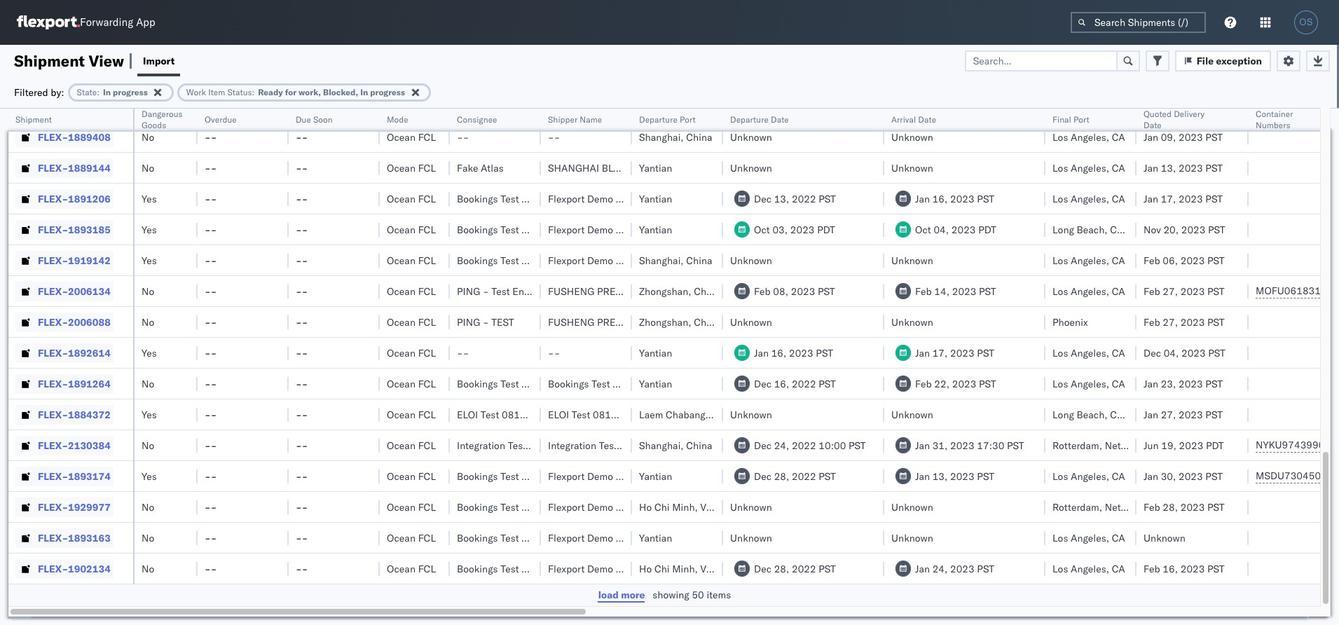 Task type: describe. For each thing, give the bounding box(es) containing it.
os button
[[1290, 6, 1322, 39]]

(vietnam) for los angeles, ca
[[653, 562, 701, 575]]

pdt for oct 03, 2023 pdt
[[817, 223, 835, 236]]

flex-1902134 button
[[15, 559, 113, 578]]

forwarding app link
[[17, 15, 155, 29]]

date for arrival date
[[918, 114, 936, 125]]

2 progress from the left
[[370, 87, 405, 97]]

1892614
[[68, 347, 111, 359]]

28, for jan 13, 2023 pst
[[774, 470, 789, 482]]

blocked,
[[323, 87, 358, 97]]

flexport demo shipper co. for 1891206
[[548, 192, 666, 205]]

work,
[[299, 87, 321, 97]]

china for flex-2130384
[[686, 439, 712, 452]]

bookings test consignee for flex-1891206
[[457, 192, 569, 205]]

feb 22, 2023 pst
[[915, 377, 996, 390]]

departure date button
[[723, 111, 870, 125]]

oct for oct 03, 2023 pdt
[[754, 223, 770, 236]]

2 081801 from the left
[[593, 408, 629, 421]]

test for flex-1893174
[[500, 470, 519, 482]]

los for flex-1893163
[[1052, 531, 1068, 544]]

no for flex-1889408
[[142, 131, 154, 143]]

fcl for flex-1884372
[[418, 408, 436, 421]]

1893185
[[68, 223, 111, 236]]

fcl for flex-1919142
[[418, 254, 436, 267]]

27, for long beach, california
[[1161, 408, 1176, 421]]

dec for jan 13, 2023 pst
[[754, 470, 772, 482]]

14,
[[934, 285, 950, 297]]

no for flex-1893163
[[142, 531, 154, 544]]

delivery
[[1174, 109, 1205, 119]]

container numbers
[[1256, 109, 1293, 130]]

jan 24, 2023 pst
[[915, 562, 994, 575]]

10:00
[[819, 439, 846, 452]]

resize handle column header for shipper name
[[615, 109, 632, 625]]

file exception
[[1197, 54, 1262, 67]]

shipper name
[[548, 114, 602, 125]]

2 : from the left
[[252, 87, 255, 97]]

2 eloi test 081801 from the left
[[548, 408, 629, 421]]

dec 28, 2022 pst for yantian
[[754, 470, 836, 482]]

ocean for 1929977
[[387, 501, 416, 513]]

4 resize handle column header from the left
[[363, 109, 380, 625]]

ocean fcl for flex-1902134
[[387, 562, 436, 575]]

bookings for flex-1914994
[[457, 100, 498, 112]]

1 vertical spatial 28,
[[1163, 501, 1178, 513]]

los angeles, ca for 2006134
[[1052, 285, 1125, 297]]

flex-1889408
[[38, 131, 111, 143]]

flex-1914994
[[38, 100, 111, 112]]

resize handle column header for final port
[[1120, 109, 1137, 625]]

7 yantian from the top
[[639, 531, 672, 544]]

22,
[[934, 377, 950, 390]]

laem chabang, thailand
[[639, 408, 750, 421]]

feb 06, 2023 pst
[[1144, 254, 1225, 267]]

feb left 22,
[[915, 377, 932, 390]]

flex-1914994 button
[[15, 96, 113, 116]]

showing
[[653, 589, 689, 601]]

no for flex-2006088
[[142, 316, 154, 328]]

flex- for 1889144
[[38, 162, 68, 174]]

flex-1919142
[[38, 254, 111, 267]]

1 : from the left
[[97, 87, 99, 97]]

fcl for flex-1892614
[[418, 347, 436, 359]]

1 eloi from the left
[[457, 408, 478, 421]]

nov
[[1144, 223, 1161, 236]]

flex- for 2006088
[[38, 316, 68, 328]]

24, for 2022
[[774, 439, 789, 452]]

dangerous goods button
[[135, 106, 192, 131]]

feb left 08, at the top of page
[[754, 285, 771, 297]]

3 resize handle column header from the left
[[272, 109, 289, 625]]

state : in progress
[[77, 87, 148, 97]]

flex-1893174 button
[[15, 466, 113, 486]]

flex-1893163 button
[[15, 528, 113, 548]]

yantian for dec 28, 2022 pst
[[639, 470, 672, 482]]

yes for flex-1884372
[[142, 408, 157, 421]]

ocean for 2006088
[[387, 316, 416, 328]]

ocean fcl for flex-1919142
[[387, 254, 436, 267]]

ocean for 1914994
[[387, 100, 416, 112]]

1 081801 from the left
[[502, 408, 538, 421]]

yantian for dec 16, 2022 pst
[[639, 377, 672, 390]]

1929977
[[68, 501, 111, 513]]

no for flex-1889144
[[142, 162, 154, 174]]

test for flex-1902134
[[500, 562, 519, 575]]

ocean for 1884372
[[387, 408, 416, 421]]

final
[[1052, 114, 1071, 125]]

resize handle column header for consignee
[[524, 109, 541, 625]]

2006134
[[68, 285, 111, 297]]

flex- for 1919142
[[38, 254, 68, 267]]

feb 27, 2023 pst for phoenix
[[1144, 316, 1225, 328]]

mofu0618318
[[1256, 284, 1327, 297]]

ho chi minh, vietnam for rotterdam, netherlands
[[639, 501, 737, 513]]

0 vertical spatial jan 13, 2023 pst
[[1144, 162, 1223, 174]]

final port
[[1052, 114, 1089, 125]]

shanghai, china for jan 30, 2023 pst
[[639, 100, 712, 112]]

flex-1884372 button
[[15, 405, 113, 424]]

flex-2006088 button
[[15, 312, 113, 332]]

angeles, for flex-1902134
[[1071, 562, 1109, 575]]

atlas
[[481, 162, 504, 174]]

flex-1929977 button
[[15, 497, 113, 517]]

nyku9743990
[[1256, 439, 1325, 451]]

overdue
[[205, 114, 237, 125]]

oct 04, 2023 pdt
[[915, 223, 996, 236]]

flexport demo shipper co. for 1893163
[[548, 531, 666, 544]]

fcl for flex-1889144
[[418, 162, 436, 174]]

feb down "feb 06, 2023 pst"
[[1144, 285, 1160, 297]]

2022 for feb 22, 2023 pst
[[792, 377, 816, 390]]

flex-1889144 button
[[15, 158, 113, 178]]

1 yantian from the top
[[639, 162, 672, 174]]

zhongshan, china for ping - test
[[639, 316, 720, 328]]

yes for flex-1893185
[[142, 223, 157, 236]]

flexport for 1891206
[[548, 192, 585, 205]]

50
[[692, 589, 704, 601]]

test for flex-1929977
[[500, 501, 519, 513]]

flexport for 1893174
[[548, 470, 585, 482]]

demo for 1893163
[[587, 531, 613, 544]]

flex-1929977
[[38, 501, 111, 513]]

departure date
[[730, 114, 789, 125]]

state
[[77, 87, 97, 97]]

06,
[[1163, 254, 1178, 267]]

1919142
[[68, 254, 111, 267]]

shipper name button
[[541, 111, 618, 125]]

app
[[136, 16, 155, 29]]

flexport for 1893185
[[548, 223, 585, 236]]

dec 16, 2022 pst
[[754, 377, 836, 390]]

1 horizontal spatial 17,
[[1161, 192, 1176, 205]]

shanghai, china for jun 19, 2023 pdt
[[639, 439, 712, 452]]

flex-1892614
[[38, 347, 111, 359]]

phoenix
[[1052, 316, 1088, 328]]

resize handle column header for mode
[[433, 109, 450, 625]]

fusheng for ping - test entity
[[548, 285, 594, 297]]

dec 13, 2022 pst
[[754, 192, 836, 205]]

name
[[580, 114, 602, 125]]

shanghai, for jun 19, 2023 pdt
[[639, 439, 684, 452]]

flexport demo shipper (vietnam) for los angeles, ca
[[548, 562, 701, 575]]

feb down jun
[[1144, 501, 1160, 513]]

Search Shipments (/) text field
[[1071, 12, 1206, 33]]

2006088
[[68, 316, 111, 328]]

04, for dec
[[1164, 347, 1179, 359]]

demo for 1929977
[[587, 501, 613, 513]]

container numbers button
[[1249, 106, 1326, 131]]

numbers
[[1256, 120, 1290, 130]]

ocean fcl for flex-1884372
[[387, 408, 436, 421]]

0 vertical spatial co.,
[[654, 162, 675, 174]]

zhongshan, for ping - test entity
[[639, 285, 691, 297]]

1 in from the left
[[103, 87, 111, 97]]

dangerous goods
[[142, 109, 183, 130]]

fake atlas
[[457, 162, 504, 174]]

file
[[1197, 54, 1214, 67]]

0 horizontal spatial jan 17, 2023 pst
[[915, 347, 994, 359]]

ca for flex-1919142
[[1112, 254, 1125, 267]]

09,
[[1161, 131, 1176, 143]]

1884372
[[68, 408, 111, 421]]

consignee for flex-1919142
[[522, 254, 569, 267]]

0 vertical spatial jan 16, 2023 pst
[[915, 192, 994, 205]]

0 horizontal spatial 13,
[[774, 192, 789, 205]]

os
[[1299, 17, 1313, 27]]

load
[[598, 589, 619, 601]]

yes for flex-1919142
[[142, 254, 157, 267]]

shipper for flex-1893185
[[616, 223, 650, 236]]

china for flex-2006134
[[694, 285, 720, 297]]

flex-1902134
[[38, 562, 111, 575]]

dec for feb 22, 2023 pst
[[754, 377, 772, 390]]

1893174
[[68, 470, 111, 482]]

16, up oct 04, 2023 pdt
[[932, 192, 948, 205]]

jan 09, 2023 pst
[[1144, 131, 1223, 143]]

angeles, for flex-2006134
[[1071, 285, 1109, 297]]

bookings for flex-1893163
[[457, 531, 498, 544]]

due
[[296, 114, 311, 125]]

for
[[285, 87, 297, 97]]

resize handle column header for dangerous goods
[[181, 109, 198, 625]]

co. for 1891206
[[653, 192, 666, 205]]

los angeles, ca for 1914994
[[1052, 100, 1125, 112]]

flex-2006088
[[38, 316, 111, 328]]

0 vertical spatial ltd
[[677, 162, 694, 174]]

2 in from the left
[[360, 87, 368, 97]]

filtered
[[14, 86, 48, 98]]

china for flex-2006088
[[694, 316, 720, 328]]

dec for jan 31, 2023 17:30 pst
[[754, 439, 772, 452]]

flex-1884372
[[38, 408, 111, 421]]

ocean fcl for flex-1891206
[[387, 192, 436, 205]]

quoted delivery date button
[[1137, 106, 1235, 131]]

flex- for 1914994
[[38, 100, 68, 112]]

jan 23, 2023 pst
[[1144, 377, 1223, 390]]

1 progress from the left
[[113, 87, 148, 97]]

flex- for 1892614
[[38, 347, 68, 359]]

feb down feb 28, 2023 pst
[[1144, 562, 1160, 575]]

entity
[[512, 285, 539, 297]]

container
[[1256, 109, 1293, 119]]

0 horizontal spatial jan 16, 2023 pst
[[754, 347, 833, 359]]

work item status : ready for work, blocked, in progress
[[186, 87, 405, 97]]

ocean fcl for flex-1891264
[[387, 377, 436, 390]]

20,
[[1163, 223, 1179, 236]]

0 vertical spatial 13,
[[1161, 162, 1176, 174]]

departure for departure date
[[730, 114, 769, 125]]

angeles, for flex-1891264
[[1071, 377, 1109, 390]]



Task type: locate. For each thing, give the bounding box(es) containing it.
1 california from the top
[[1110, 223, 1153, 236]]

ping left test
[[457, 316, 480, 328]]

2 vertical spatial ltd
[[674, 316, 691, 328]]

1 vertical spatial vietnam
[[700, 562, 737, 575]]

11 ocean fcl from the top
[[387, 408, 436, 421]]

feb
[[1144, 254, 1160, 267], [754, 285, 771, 297], [915, 285, 932, 297], [1144, 285, 1160, 297], [1144, 316, 1160, 328], [915, 377, 932, 390], [1144, 501, 1160, 513], [1144, 562, 1160, 575]]

1 vertical spatial long beach, california
[[1052, 408, 1153, 421]]

shipment view
[[14, 51, 124, 70]]

departure port
[[639, 114, 696, 125]]

ca for flex-1893174
[[1112, 470, 1125, 482]]

2 vertical spatial 28,
[[774, 562, 789, 575]]

1 horizontal spatial departure
[[730, 114, 769, 125]]

1 vertical spatial long
[[1052, 408, 1074, 421]]

feb 14, 2023 pst
[[915, 285, 996, 297]]

081801
[[502, 408, 538, 421], [593, 408, 629, 421]]

soon
[[313, 114, 333, 125]]

04, for oct
[[934, 223, 949, 236]]

15 ocean from the top
[[387, 531, 416, 544]]

0 vertical spatial ping
[[457, 285, 480, 297]]

1 vertical spatial flexport demo shipper (vietnam)
[[548, 562, 701, 575]]

date inside button
[[918, 114, 936, 125]]

jan 30, 2023 pst down jun 19, 2023 pdt
[[1144, 470, 1223, 482]]

10 resize handle column header from the left
[[1029, 109, 1045, 625]]

flex- for 1893185
[[38, 223, 68, 236]]

13, down 31,
[[932, 470, 948, 482]]

flex- up flex-2006088 button
[[38, 285, 68, 297]]

6 bookings test consignee from the top
[[457, 470, 569, 482]]

dec for jan 24, 2023 pst
[[754, 562, 772, 575]]

0 vertical spatial long
[[1052, 223, 1074, 236]]

bookings for flex-1919142
[[457, 254, 498, 267]]

1889144
[[68, 162, 111, 174]]

pdt down dec 13, 2022 pst
[[817, 223, 835, 236]]

0 horizontal spatial :
[[97, 87, 99, 97]]

2 minh, from the top
[[672, 562, 698, 575]]

16,
[[932, 192, 948, 205], [771, 347, 786, 359], [774, 377, 789, 390], [1163, 562, 1178, 575]]

flex- down flex-1889144 button
[[38, 192, 68, 205]]

0 vertical spatial 28,
[[774, 470, 789, 482]]

california up jun
[[1110, 408, 1153, 421]]

co., for test
[[651, 285, 671, 297]]

1 vertical spatial zhongshan, china
[[639, 316, 720, 328]]

fcl
[[418, 100, 436, 112], [418, 131, 436, 143], [418, 162, 436, 174], [418, 192, 436, 205], [418, 223, 436, 236], [418, 254, 436, 267], [418, 285, 436, 297], [418, 316, 436, 328], [418, 347, 436, 359], [418, 377, 436, 390], [418, 408, 436, 421], [418, 439, 436, 452], [418, 470, 436, 482], [418, 501, 436, 513], [418, 531, 436, 544], [418, 562, 436, 575]]

feb up dec 04, 2023 pst
[[1144, 316, 1160, 328]]

2 departure from the left
[[730, 114, 769, 125]]

1 vertical spatial 04,
[[1164, 347, 1179, 359]]

0 horizontal spatial date
[[771, 114, 789, 125]]

flexport for 1902134
[[548, 562, 585, 575]]

12 ocean fcl from the top
[[387, 439, 436, 452]]

ca
[[1112, 100, 1125, 112], [1112, 131, 1125, 143], [1112, 162, 1125, 174], [1112, 192, 1125, 205], [1112, 254, 1125, 267], [1112, 285, 1125, 297], [1112, 347, 1125, 359], [1112, 377, 1125, 390], [1112, 470, 1125, 482], [1112, 531, 1125, 544], [1112, 562, 1125, 575]]

13, up 03,
[[774, 192, 789, 205]]

9 flex- from the top
[[38, 347, 68, 359]]

jan 17, 2023 pst up feb 22, 2023 pst
[[915, 347, 994, 359]]

yes right the 1892614
[[142, 347, 157, 359]]

in right blocked,
[[360, 87, 368, 97]]

los for flex-1902134
[[1052, 562, 1068, 575]]

2 flexport demo shipper co. from the top
[[548, 192, 666, 205]]

9 fcl from the top
[[418, 347, 436, 359]]

2 vertical spatial 27,
[[1161, 408, 1176, 421]]

1 (vietnam) from the top
[[653, 501, 701, 513]]

0 horizontal spatial pdt
[[817, 223, 835, 236]]

8 flex- from the top
[[38, 316, 68, 328]]

2 yes from the top
[[142, 192, 157, 205]]

: up 1914994
[[97, 87, 99, 97]]

fusheng right entity
[[548, 285, 594, 297]]

flex- up flex-2130384 button
[[38, 408, 68, 421]]

16, up dec 16, 2022 pst
[[771, 347, 786, 359]]

5 bookings test consignee from the top
[[457, 377, 569, 390]]

1 horizontal spatial 04,
[[1164, 347, 1179, 359]]

7 ocean from the top
[[387, 285, 416, 297]]

long beach, california left "20,"
[[1052, 223, 1153, 236]]

8 ocean fcl from the top
[[387, 316, 436, 328]]

5 2022 from the top
[[792, 562, 816, 575]]

1 bookings test consignee from the top
[[457, 100, 569, 112]]

1893163
[[68, 531, 111, 544]]

27, for phoenix
[[1163, 316, 1178, 328]]

fusheng right test
[[548, 316, 594, 328]]

16 ocean from the top
[[387, 562, 416, 575]]

dec 28, 2022 pst
[[754, 470, 836, 482], [754, 562, 836, 575]]

netherlands left 19,
[[1105, 439, 1160, 452]]

dangerous
[[142, 109, 183, 119]]

6 no from the top
[[142, 439, 154, 452]]

feb 27, 2023 pst up dec 04, 2023 pst
[[1144, 316, 1225, 328]]

10 los from the top
[[1052, 531, 1068, 544]]

2022 for jan 31, 2023 17:30 pst
[[792, 439, 816, 452]]

feb left 14,
[[915, 285, 932, 297]]

3 bookings test consignee from the top
[[457, 223, 569, 236]]

2 co. from the top
[[653, 192, 666, 205]]

0 vertical spatial ho
[[639, 501, 652, 513]]

0 vertical spatial 24,
[[774, 439, 789, 452]]

4 flexport demo shipper co. from the top
[[548, 254, 666, 267]]

17,
[[1161, 192, 1176, 205], [932, 347, 948, 359]]

4 shanghai, from the top
[[639, 439, 684, 452]]

6 flexport from the top
[[548, 501, 585, 513]]

jan 27, 2023 pst
[[1144, 408, 1223, 421]]

forwarding
[[80, 16, 133, 29]]

1 horizontal spatial in
[[360, 87, 368, 97]]

1 horizontal spatial pdt
[[978, 223, 996, 236]]

shipment up by:
[[14, 51, 85, 70]]

date inside the quoted delivery date
[[1144, 120, 1162, 130]]

1 vertical spatial minh,
[[672, 562, 698, 575]]

demo
[[587, 100, 613, 112], [587, 192, 613, 205], [587, 223, 613, 236], [587, 254, 613, 267], [587, 470, 613, 482], [587, 501, 613, 513], [587, 531, 613, 544], [587, 562, 613, 575]]

quoted delivery date
[[1144, 109, 1205, 130]]

1 vertical spatial beach,
[[1077, 408, 1108, 421]]

shipment button
[[8, 111, 119, 125]]

30, up 09,
[[1161, 100, 1176, 112]]

3 demo from the top
[[587, 223, 613, 236]]

bookings for flex-1893185
[[457, 223, 498, 236]]

1 flexport demo shipper co. from the top
[[548, 100, 666, 112]]

yes right 1919142
[[142, 254, 157, 267]]

consignee for flex-1914994
[[522, 100, 569, 112]]

2 zhongshan, from the top
[[639, 316, 691, 328]]

2 dec 28, 2022 pst from the top
[[754, 562, 836, 575]]

shipper inside button
[[548, 114, 578, 125]]

departure
[[639, 114, 677, 125], [730, 114, 769, 125]]

more
[[621, 589, 645, 601]]

10 los angeles, ca from the top
[[1052, 531, 1125, 544]]

ltd for test
[[674, 285, 691, 297]]

2 jan 30, 2023 pst from the top
[[1144, 470, 1223, 482]]

7 yes from the top
[[142, 470, 157, 482]]

california
[[1110, 223, 1153, 236], [1110, 408, 1153, 421]]

2 feb 27, 2023 pst from the top
[[1144, 316, 1225, 328]]

3 no from the top
[[142, 285, 154, 297]]

1 vertical spatial 27,
[[1163, 316, 1178, 328]]

2 2022 from the top
[[792, 377, 816, 390]]

yes right 1891206
[[142, 192, 157, 205]]

flex- down flex-1889408 button
[[38, 162, 68, 174]]

co.,
[[654, 162, 675, 174], [651, 285, 671, 297], [651, 316, 671, 328]]

2 fusheng precision co., ltd from the top
[[548, 316, 691, 328]]

flex- for 1902134
[[38, 562, 68, 575]]

1 vertical spatial precision
[[597, 316, 649, 328]]

goods
[[142, 120, 166, 130]]

jan 16, 2023 pst up dec 16, 2022 pst
[[754, 347, 833, 359]]

4 flex- from the top
[[38, 192, 68, 205]]

9 angeles, from the top
[[1071, 470, 1109, 482]]

6 flex- from the top
[[38, 254, 68, 267]]

2 vertical spatial 13,
[[932, 470, 948, 482]]

yes for flex-1914994
[[142, 100, 157, 112]]

consignee for flex-1893185
[[522, 223, 569, 236]]

5 resize handle column header from the left
[[433, 109, 450, 625]]

jan 30, 2023 pst for shanghai, china
[[1144, 100, 1223, 112]]

los for flex-1892614
[[1052, 347, 1068, 359]]

1 fcl from the top
[[418, 100, 436, 112]]

laem
[[639, 408, 663, 421]]

0 vertical spatial (vietnam)
[[653, 501, 701, 513]]

0 vertical spatial california
[[1110, 223, 1153, 236]]

yes right the 1893185
[[142, 223, 157, 236]]

1 shanghai, from the top
[[639, 100, 684, 112]]

10 angeles, from the top
[[1071, 531, 1109, 544]]

departure for departure port
[[639, 114, 677, 125]]

mode
[[387, 114, 408, 125]]

consignee button
[[450, 111, 527, 125]]

consignee for flex-1893174
[[522, 470, 569, 482]]

0 vertical spatial chi
[[654, 501, 670, 513]]

1891264
[[68, 377, 111, 390]]

flexport demo shipper (vietnam)
[[548, 501, 701, 513], [548, 562, 701, 575]]

5 no from the top
[[142, 377, 154, 390]]

eloi
[[457, 408, 478, 421], [548, 408, 569, 421]]

nov 20, 2023 pst
[[1144, 223, 1225, 236]]

ping - test
[[457, 316, 514, 328]]

0 horizontal spatial 04,
[[934, 223, 949, 236]]

1 flex- from the top
[[38, 100, 68, 112]]

bookings test shipper china
[[548, 377, 676, 390]]

ca for flex-2006134
[[1112, 285, 1125, 297]]

fcl for flex-1914994
[[418, 100, 436, 112]]

0 horizontal spatial eloi test 081801
[[457, 408, 538, 421]]

6 resize handle column header from the left
[[524, 109, 541, 625]]

long beach, california for jan
[[1052, 408, 1153, 421]]

flex- down flex-1893163 button
[[38, 562, 68, 575]]

8 ocean from the top
[[387, 316, 416, 328]]

7 angeles, from the top
[[1071, 347, 1109, 359]]

ocean fcl for flex-1892614
[[387, 347, 436, 359]]

jan 30, 2023 pst up jan 09, 2023 pst
[[1144, 100, 1223, 112]]

los for flex-1891206
[[1052, 192, 1068, 205]]

16, down feb 28, 2023 pst
[[1163, 562, 1178, 575]]

1 los from the top
[[1052, 100, 1068, 112]]

flexport demo shipper co. for 1914994
[[548, 100, 666, 112]]

0 vertical spatial fusheng precision co., ltd
[[548, 285, 691, 297]]

16, up 'dec 24, 2022 10:00 pst'
[[774, 377, 789, 390]]

demo for 1893174
[[587, 470, 613, 482]]

pst
[[1205, 100, 1223, 112], [1205, 131, 1223, 143], [1205, 162, 1223, 174], [819, 192, 836, 205], [977, 192, 994, 205], [1205, 192, 1223, 205], [1208, 223, 1225, 236], [1207, 254, 1225, 267], [818, 285, 835, 297], [979, 285, 996, 297], [1207, 285, 1225, 297], [1207, 316, 1225, 328], [816, 347, 833, 359], [977, 347, 994, 359], [1208, 347, 1226, 359], [819, 377, 836, 390], [979, 377, 996, 390], [1205, 377, 1223, 390], [1205, 408, 1223, 421], [849, 439, 866, 452], [1007, 439, 1024, 452], [819, 470, 836, 482], [977, 470, 994, 482], [1205, 470, 1223, 482], [1207, 501, 1225, 513], [819, 562, 836, 575], [977, 562, 994, 575], [1207, 562, 1225, 575]]

fusheng precision co., ltd for ping - test entity
[[548, 285, 691, 297]]

ocean for 1902134
[[387, 562, 416, 575]]

feb 27, 2023 pst
[[1144, 285, 1225, 297], [1144, 316, 1225, 328]]

shipment for shipment
[[15, 114, 52, 125]]

oct
[[754, 223, 770, 236], [915, 223, 931, 236]]

rotterdam,
[[1052, 439, 1102, 452], [1052, 501, 1102, 513]]

04, up 23,
[[1164, 347, 1179, 359]]

2 demo from the top
[[587, 192, 613, 205]]

1 vertical spatial jan 17, 2023 pst
[[915, 347, 994, 359]]

bookings test consignee for flex-1919142
[[457, 254, 569, 267]]

1 horizontal spatial date
[[918, 114, 936, 125]]

1 eloi test 081801 from the left
[[457, 408, 538, 421]]

1 vertical spatial shipment
[[15, 114, 52, 125]]

oct left 03,
[[754, 223, 770, 236]]

4 2022 from the top
[[792, 470, 816, 482]]

flex- up flex-1919142 button
[[38, 223, 68, 236]]

2 horizontal spatial 13,
[[1161, 162, 1176, 174]]

ocean fcl for flex-1893174
[[387, 470, 436, 482]]

feb 27, 2023 pst for los angeles, ca
[[1144, 285, 1225, 297]]

1 horizontal spatial 24,
[[932, 562, 948, 575]]

2 ocean from the top
[[387, 131, 416, 143]]

0 vertical spatial ho chi minh, vietnam
[[639, 501, 737, 513]]

1 rotterdam, from the top
[[1052, 439, 1102, 452]]

2 fcl from the top
[[418, 131, 436, 143]]

shipment down filtered at the left top
[[15, 114, 52, 125]]

0 vertical spatial jan 30, 2023 pst
[[1144, 100, 1223, 112]]

shanghai, for feb 06, 2023 pst
[[639, 254, 684, 267]]

0 horizontal spatial port
[[680, 114, 696, 125]]

flex- down flex-2006134 button
[[38, 316, 68, 328]]

12 resize handle column header from the left
[[1232, 109, 1249, 625]]

ho for los angeles, ca
[[639, 562, 652, 575]]

flex- up flex-1891264 button
[[38, 347, 68, 359]]

0 vertical spatial vietnam
[[700, 501, 737, 513]]

1 vertical spatial ping
[[457, 316, 480, 328]]

6 co. from the top
[[653, 531, 666, 544]]

yes right 1884372
[[142, 408, 157, 421]]

1 vertical spatial rotterdam,
[[1052, 501, 1102, 513]]

zhongshan, china
[[639, 285, 720, 297], [639, 316, 720, 328]]

7 los from the top
[[1052, 347, 1068, 359]]

0 vertical spatial netherlands
[[1105, 439, 1160, 452]]

0 vertical spatial precision
[[597, 285, 649, 297]]

1 vertical spatial (vietnam)
[[653, 562, 701, 575]]

11 los angeles, ca from the top
[[1052, 562, 1125, 575]]

flexport. image
[[17, 15, 80, 29]]

dec
[[754, 192, 772, 205], [1144, 347, 1161, 359], [754, 377, 772, 390], [754, 439, 772, 452], [754, 470, 772, 482], [754, 562, 772, 575]]

los for flex-1914994
[[1052, 100, 1068, 112]]

flex- down 'flex-1892614' button
[[38, 377, 68, 390]]

co. for 1919142
[[653, 254, 666, 267]]

no for flex-1891264
[[142, 377, 154, 390]]

pdt
[[817, 223, 835, 236], [978, 223, 996, 236], [1206, 439, 1224, 452]]

jan 13, 2023 pst down jan 09, 2023 pst
[[1144, 162, 1223, 174]]

0 horizontal spatial in
[[103, 87, 111, 97]]

27, down 06,
[[1163, 285, 1178, 297]]

flex- down flex-1929977 button
[[38, 531, 68, 544]]

by:
[[51, 86, 64, 98]]

1891206
[[68, 192, 111, 205]]

19,
[[1161, 439, 1176, 452]]

1 horizontal spatial jan 13, 2023 pst
[[1144, 162, 1223, 174]]

yantian for dec 13, 2022 pst
[[639, 192, 672, 205]]

quoted
[[1144, 109, 1172, 119]]

1 vertical spatial co.,
[[651, 285, 671, 297]]

0 horizontal spatial eloi
[[457, 408, 478, 421]]

2022 for jan 16, 2023 pst
[[792, 192, 816, 205]]

1 vertical spatial jan 16, 2023 pst
[[754, 347, 833, 359]]

rotterdam, netherlands for jun
[[1052, 439, 1160, 452]]

1 feb 27, 2023 pst from the top
[[1144, 285, 1225, 297]]

angeles, for flex-1914994
[[1071, 100, 1109, 112]]

zhongshan, for ping - test
[[639, 316, 691, 328]]

co.
[[653, 100, 666, 112], [653, 192, 666, 205], [653, 223, 666, 236], [653, 254, 666, 267], [653, 470, 666, 482], [653, 531, 666, 544]]

3 ocean from the top
[[387, 162, 416, 174]]

2 flex- from the top
[[38, 131, 68, 143]]

1 vertical spatial 17,
[[932, 347, 948, 359]]

0 horizontal spatial 24,
[[774, 439, 789, 452]]

8 los from the top
[[1052, 377, 1068, 390]]

0 vertical spatial dec 28, 2022 pst
[[754, 470, 836, 482]]

1 horizontal spatial jan 16, 2023 pst
[[915, 192, 994, 205]]

2022
[[792, 192, 816, 205], [792, 377, 816, 390], [792, 439, 816, 452], [792, 470, 816, 482], [792, 562, 816, 575]]

Search... text field
[[965, 50, 1117, 71]]

0 vertical spatial beach,
[[1077, 223, 1108, 236]]

pdt up feb 14, 2023 pst
[[978, 223, 996, 236]]

13 fcl from the top
[[418, 470, 436, 482]]

angeles, for flex-1893163
[[1071, 531, 1109, 544]]

california left "20,"
[[1110, 223, 1153, 236]]

4 ocean fcl from the top
[[387, 192, 436, 205]]

1 zhongshan, from the top
[[639, 285, 691, 297]]

shipper for flex-1919142
[[616, 254, 650, 267]]

consignee inside button
[[457, 114, 497, 125]]

resize handle column header
[[116, 109, 133, 625], [181, 109, 198, 625], [272, 109, 289, 625], [363, 109, 380, 625], [433, 109, 450, 625], [524, 109, 541, 625], [615, 109, 632, 625], [706, 109, 723, 625], [867, 109, 884, 625], [1029, 109, 1045, 625], [1120, 109, 1137, 625], [1232, 109, 1249, 625]]

0 vertical spatial 30,
[[1161, 100, 1176, 112]]

0 vertical spatial jan 17, 2023 pst
[[1144, 192, 1223, 205]]

1 vertical spatial chi
[[654, 562, 670, 575]]

msdu7304509
[[1256, 469, 1327, 482]]

jan 16, 2023 pst up oct 04, 2023 pdt
[[915, 192, 994, 205]]

shanghai, china for feb 06, 2023 pst
[[639, 254, 712, 267]]

flex- for 1891264
[[38, 377, 68, 390]]

1 horizontal spatial progress
[[370, 87, 405, 97]]

chabang,
[[666, 408, 709, 421]]

1 vertical spatial ltd
[[674, 285, 691, 297]]

import
[[143, 54, 175, 67]]

0 horizontal spatial 17,
[[932, 347, 948, 359]]

oct up feb 14, 2023 pst
[[915, 223, 931, 236]]

1 vertical spatial california
[[1110, 408, 1153, 421]]

2 beach, from the top
[[1077, 408, 1108, 421]]

minh,
[[672, 501, 698, 513], [672, 562, 698, 575]]

flex- for 2130384
[[38, 439, 68, 452]]

yes right "1893174"
[[142, 470, 157, 482]]

6 los angeles, ca from the top
[[1052, 285, 1125, 297]]

1 vertical spatial ho
[[639, 562, 652, 575]]

item
[[208, 87, 225, 97]]

ocean for 1891206
[[387, 192, 416, 205]]

fusheng precision co., ltd for ping - test
[[548, 316, 691, 328]]

3 flexport from the top
[[548, 223, 585, 236]]

9 bookings test consignee from the top
[[457, 562, 569, 575]]

netherlands down jun
[[1105, 501, 1160, 513]]

view
[[89, 51, 124, 70]]

2 ocean fcl from the top
[[387, 131, 436, 143]]

0 horizontal spatial jan 13, 2023 pst
[[915, 470, 994, 482]]

6 ocean fcl from the top
[[387, 254, 436, 267]]

shipment
[[14, 51, 85, 70], [15, 114, 52, 125]]

1 horizontal spatial jan 17, 2023 pst
[[1144, 192, 1223, 205]]

jan 13, 2023 pst down 31,
[[915, 470, 994, 482]]

los
[[1052, 100, 1068, 112], [1052, 131, 1068, 143], [1052, 162, 1068, 174], [1052, 192, 1068, 205], [1052, 254, 1068, 267], [1052, 285, 1068, 297], [1052, 347, 1068, 359], [1052, 377, 1068, 390], [1052, 470, 1068, 482], [1052, 531, 1068, 544], [1052, 562, 1068, 575]]

california for jan
[[1110, 408, 1153, 421]]

flex-1891206
[[38, 192, 111, 205]]

1 vertical spatial jan 30, 2023 pst
[[1144, 470, 1223, 482]]

flex-1919142 button
[[15, 251, 113, 270]]

shanghai
[[548, 162, 599, 174]]

0 horizontal spatial 081801
[[502, 408, 538, 421]]

ping up ping - test
[[457, 285, 480, 297]]

consignee for flex-1891264
[[522, 377, 569, 390]]

ocean for 1893163
[[387, 531, 416, 544]]

co. for 1893185
[[653, 223, 666, 236]]

9 no from the top
[[142, 562, 154, 575]]

7 ocean fcl from the top
[[387, 285, 436, 297]]

bookings test consignee for flex-1893163
[[457, 531, 569, 544]]

0 vertical spatial zhongshan,
[[639, 285, 691, 297]]

2 ho from the top
[[639, 562, 652, 575]]

2 eloi from the left
[[548, 408, 569, 421]]

27,
[[1163, 285, 1178, 297], [1163, 316, 1178, 328], [1161, 408, 1176, 421]]

showing 50 items
[[653, 589, 731, 601]]

test for flex-1893163
[[500, 531, 519, 544]]

yes for flex-1893174
[[142, 470, 157, 482]]

1 horizontal spatial eloi
[[548, 408, 569, 421]]

progress up dangerous
[[113, 87, 148, 97]]

flex- for 1893163
[[38, 531, 68, 544]]

los for flex-1889144
[[1052, 162, 1068, 174]]

yes up goods
[[142, 100, 157, 112]]

ocean fcl for flex-1929977
[[387, 501, 436, 513]]

1 vertical spatial 13,
[[774, 192, 789, 205]]

6 ca from the top
[[1112, 285, 1125, 297]]

chi for rotterdam, netherlands
[[654, 501, 670, 513]]

jun 19, 2023 pdt
[[1144, 439, 1224, 452]]

14 ocean fcl from the top
[[387, 501, 436, 513]]

2 horizontal spatial date
[[1144, 120, 1162, 130]]

0 vertical spatial zhongshan, china
[[639, 285, 720, 297]]

feb 08, 2023 pst
[[754, 285, 835, 297]]

1 vertical spatial fusheng
[[548, 316, 594, 328]]

2 vertical spatial co.,
[[651, 316, 671, 328]]

1 vertical spatial ho chi minh, vietnam
[[639, 562, 737, 575]]

0 horizontal spatial departure
[[639, 114, 677, 125]]

demo for 1919142
[[587, 254, 613, 267]]

8 resize handle column header from the left
[[706, 109, 723, 625]]

ocean fcl for flex-1889144
[[387, 162, 436, 174]]

in right state
[[103, 87, 111, 97]]

1 horizontal spatial 13,
[[932, 470, 948, 482]]

2 resize handle column header from the left
[[181, 109, 198, 625]]

flex- down flex-2130384 button
[[38, 470, 68, 482]]

2 horizontal spatial pdt
[[1206, 439, 1224, 452]]

1 vertical spatial rotterdam, netherlands
[[1052, 501, 1160, 513]]

flexport
[[548, 100, 585, 112], [548, 192, 585, 205], [548, 223, 585, 236], [548, 254, 585, 267], [548, 470, 585, 482], [548, 501, 585, 513], [548, 531, 585, 544], [548, 562, 585, 575]]

flex- up flex-1893174 button
[[38, 439, 68, 452]]

0 vertical spatial 04,
[[934, 223, 949, 236]]

flex-1891264 button
[[15, 374, 113, 393]]

13, down 09,
[[1161, 162, 1176, 174]]

flex-2006134 button
[[15, 281, 113, 301]]

1 vertical spatial dec 28, 2022 pst
[[754, 562, 836, 575]]

4 yes from the top
[[142, 254, 157, 267]]

27, down 23,
[[1161, 408, 1176, 421]]

jan 30, 2023 pst
[[1144, 100, 1223, 112], [1144, 470, 1223, 482]]

rotterdam, for feb 28, 2023 pst
[[1052, 501, 1102, 513]]

jan
[[1144, 100, 1158, 112], [1144, 131, 1158, 143], [1144, 162, 1158, 174], [915, 192, 930, 205], [1144, 192, 1158, 205], [754, 347, 769, 359], [915, 347, 930, 359], [1144, 377, 1158, 390], [1144, 408, 1158, 421], [915, 439, 930, 452], [915, 470, 930, 482], [1144, 470, 1158, 482], [915, 562, 930, 575]]

3 los angeles, ca from the top
[[1052, 162, 1125, 174]]

feb 28, 2023 pst
[[1144, 501, 1225, 513]]

1 los angeles, ca from the top
[[1052, 100, 1125, 112]]

flex- down 'shipment' button
[[38, 131, 68, 143]]

resize handle column header for arrival date
[[1029, 109, 1045, 625]]

jan 17, 2023 pst up nov 20, 2023 pst
[[1144, 192, 1223, 205]]

17, up 22,
[[932, 347, 948, 359]]

30, down 19,
[[1161, 470, 1176, 482]]

ocean fcl
[[387, 100, 436, 112], [387, 131, 436, 143], [387, 162, 436, 174], [387, 192, 436, 205], [387, 223, 436, 236], [387, 254, 436, 267], [387, 285, 436, 297], [387, 316, 436, 328], [387, 347, 436, 359], [387, 377, 436, 390], [387, 408, 436, 421], [387, 439, 436, 452], [387, 470, 436, 482], [387, 501, 436, 513], [387, 531, 436, 544], [387, 562, 436, 575]]

0 vertical spatial 17,
[[1161, 192, 1176, 205]]

: left ready on the top of the page
[[252, 87, 255, 97]]

jan 13, 2023 pst
[[1144, 162, 1223, 174], [915, 470, 994, 482]]

test for flex-1893185
[[500, 223, 519, 236]]

5 angeles, from the top
[[1071, 254, 1109, 267]]

0 vertical spatial shipment
[[14, 51, 85, 70]]

flex- down by:
[[38, 100, 68, 112]]

flex- down flex-1893185 button
[[38, 254, 68, 267]]

long
[[1052, 223, 1074, 236], [1052, 408, 1074, 421]]

pdt down jan 27, 2023 pst
[[1206, 439, 1224, 452]]

fake
[[457, 162, 478, 174]]

04,
[[934, 223, 949, 236], [1164, 347, 1179, 359]]

0 vertical spatial long beach, california
[[1052, 223, 1153, 236]]

bluetech
[[602, 162, 652, 174]]

los for flex-1891264
[[1052, 377, 1068, 390]]

17, up "20,"
[[1161, 192, 1176, 205]]

angeles, for flex-1892614
[[1071, 347, 1109, 359]]

04, up 14,
[[934, 223, 949, 236]]

long beach, california up jun
[[1052, 408, 1153, 421]]

fcl for flex-2006088
[[418, 316, 436, 328]]

0 vertical spatial rotterdam,
[[1052, 439, 1102, 452]]

1 vertical spatial jan 13, 2023 pst
[[915, 470, 994, 482]]

flex-
[[38, 100, 68, 112], [38, 131, 68, 143], [38, 162, 68, 174], [38, 192, 68, 205], [38, 223, 68, 236], [38, 254, 68, 267], [38, 285, 68, 297], [38, 316, 68, 328], [38, 347, 68, 359], [38, 377, 68, 390], [38, 408, 68, 421], [38, 439, 68, 452], [38, 470, 68, 482], [38, 501, 68, 513], [38, 531, 68, 544], [38, 562, 68, 575]]

8 los angeles, ca from the top
[[1052, 377, 1125, 390]]

1 vertical spatial feb 27, 2023 pst
[[1144, 316, 1225, 328]]

2 los from the top
[[1052, 131, 1068, 143]]

27, up dec 04, 2023 pst
[[1163, 316, 1178, 328]]

feb 27, 2023 pst down "feb 06, 2023 pst"
[[1144, 285, 1225, 297]]

1 co. from the top
[[653, 100, 666, 112]]

6 ocean from the top
[[387, 254, 416, 267]]

(vietnam)
[[653, 501, 701, 513], [653, 562, 701, 575]]

1 vertical spatial fusheng precision co., ltd
[[548, 316, 691, 328]]

flexport demo shipper co. for 1893185
[[548, 223, 666, 236]]

long for jan 27, 2023 pst
[[1052, 408, 1074, 421]]

3 ocean fcl from the top
[[387, 162, 436, 174]]

10 fcl from the top
[[418, 377, 436, 390]]

angeles, for flex-1891206
[[1071, 192, 1109, 205]]

china for flex-1889408
[[686, 131, 712, 143]]

angeles, for flex-1893174
[[1071, 470, 1109, 482]]

0 vertical spatial minh,
[[672, 501, 698, 513]]

9 ocean fcl from the top
[[387, 347, 436, 359]]

feb left 06,
[[1144, 254, 1160, 267]]

demo for 1893185
[[587, 223, 613, 236]]

1 jan 30, 2023 pst from the top
[[1144, 100, 1223, 112]]

8 fcl from the top
[[418, 316, 436, 328]]

yantian
[[639, 162, 672, 174], [639, 192, 672, 205], [639, 223, 672, 236], [639, 347, 672, 359], [639, 377, 672, 390], [639, 470, 672, 482], [639, 531, 672, 544]]

1 vertical spatial 30,
[[1161, 470, 1176, 482]]

resize handle column header for quoted delivery date
[[1232, 109, 1249, 625]]

flex- up flex-1893163 button
[[38, 501, 68, 513]]

2023
[[1179, 100, 1203, 112], [1179, 131, 1203, 143], [1179, 162, 1203, 174], [950, 192, 975, 205], [1179, 192, 1203, 205], [790, 223, 815, 236], [951, 223, 976, 236], [1181, 223, 1206, 236], [1181, 254, 1205, 267], [791, 285, 815, 297], [952, 285, 976, 297], [1181, 285, 1205, 297], [1181, 316, 1205, 328], [789, 347, 813, 359], [950, 347, 975, 359], [1181, 347, 1206, 359], [952, 377, 976, 390], [1179, 377, 1203, 390], [1179, 408, 1203, 421], [950, 439, 975, 452], [1179, 439, 1203, 452], [950, 470, 975, 482], [1179, 470, 1203, 482], [1181, 501, 1205, 513], [950, 562, 975, 575], [1181, 562, 1205, 575]]

1914994
[[68, 100, 111, 112]]

7 los angeles, ca from the top
[[1052, 347, 1125, 359]]

date
[[771, 114, 789, 125], [918, 114, 936, 125], [1144, 120, 1162, 130]]

1889408
[[68, 131, 111, 143]]

ca for flex-1892614
[[1112, 347, 1125, 359]]

progress up mode
[[370, 87, 405, 97]]

dec 24, 2022 10:00 pst
[[754, 439, 866, 452]]

shipper for flex-1891206
[[616, 192, 650, 205]]

1 vertical spatial 24,
[[932, 562, 948, 575]]

rotterdam, netherlands
[[1052, 439, 1160, 452], [1052, 501, 1160, 513]]

fcl for flex-2006134
[[418, 285, 436, 297]]

flex-1891264
[[38, 377, 111, 390]]

shipment inside button
[[15, 114, 52, 125]]

ca for flex-1891264
[[1112, 377, 1125, 390]]

flex-1893163
[[38, 531, 111, 544]]

ca for flex-1889144
[[1112, 162, 1125, 174]]

30, for shanghai, china
[[1161, 100, 1176, 112]]

23,
[[1161, 377, 1176, 390]]

beach, for nov 20, 2023 pst
[[1077, 223, 1108, 236]]

11 ca from the top
[[1112, 562, 1125, 575]]

no for flex-2006134
[[142, 285, 154, 297]]



Task type: vqa. For each thing, say whether or not it's contained in the screenshot.


